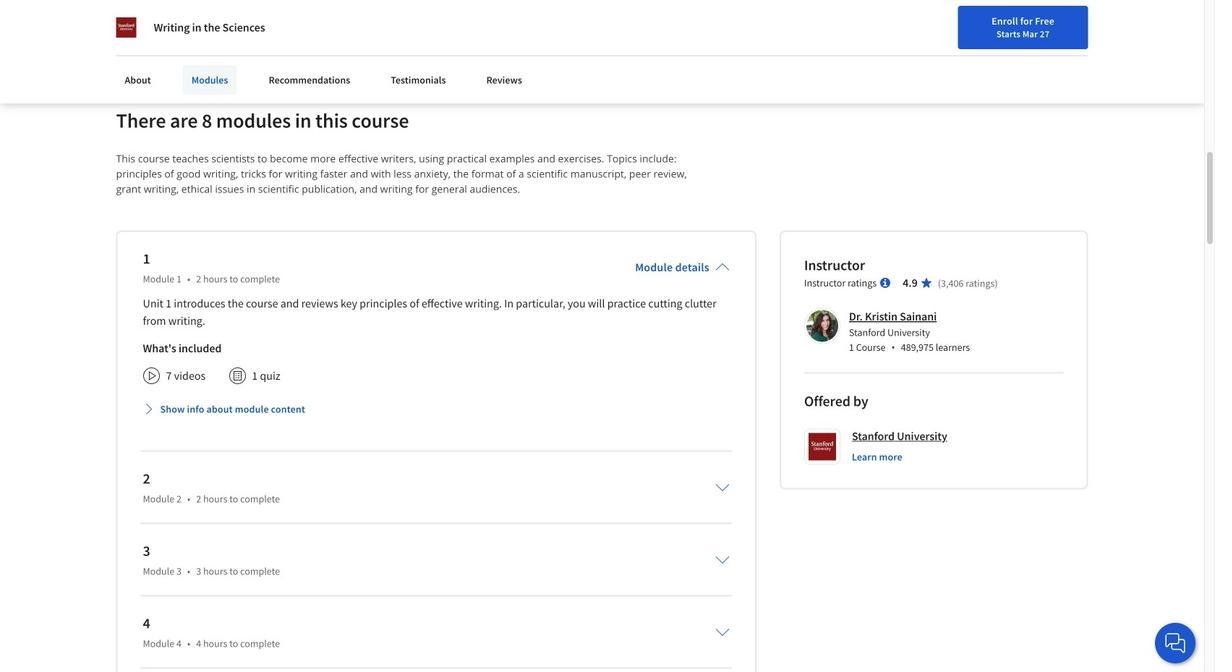 Task type: describe. For each thing, give the bounding box(es) containing it.
coursera career certificate image
[[815, 0, 1056, 76]]

stanford university image
[[116, 17, 136, 38]]



Task type: locate. For each thing, give the bounding box(es) containing it.
dr. kristin sainani image
[[807, 310, 839, 342]]

coursera image
[[116, 12, 208, 35]]



Task type: vqa. For each thing, say whether or not it's contained in the screenshot.
Menu Item
no



